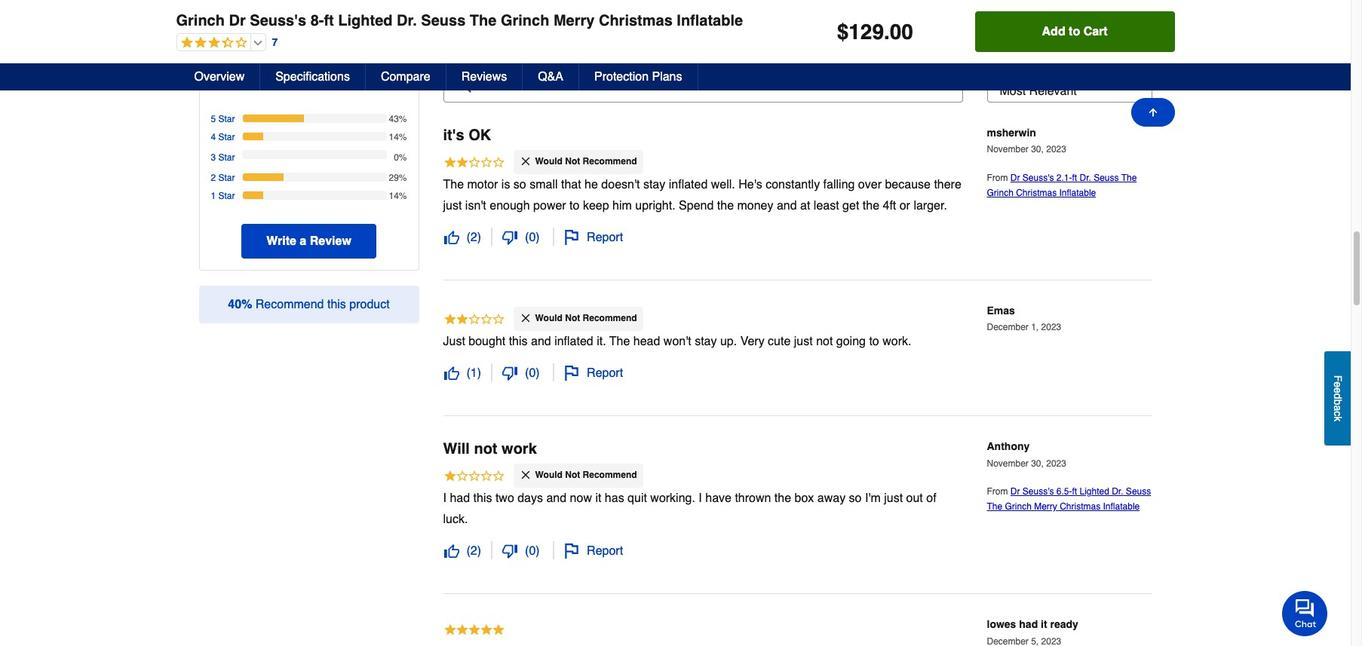 Task type: vqa. For each thing, say whether or not it's contained in the screenshot.
Tree in the 9-ft Albany Pine Pre-lit Flocked Artificial Christmas Tree with LED Lights
no



Task type: describe. For each thing, give the bounding box(es) containing it.
star for 2 star
[[218, 173, 235, 183]]

not for will not work
[[565, 470, 580, 481]]

seuss inside the dr seuss's 2.1-ft dr. seuss the grinch christmas inflatable
[[1094, 173, 1119, 183]]

chevron up image
[[1148, 0, 1163, 10]]

1 horizontal spatial to
[[869, 335, 879, 349]]

star for 1 star
[[218, 191, 235, 201]]

a inside button
[[300, 234, 306, 248]]

5 inside the 3.4 out of 5 7 review s
[[383, 56, 392, 74]]

) down the "power"
[[536, 231, 540, 244]]

plans
[[652, 70, 682, 84]]

40
[[228, 298, 241, 311]]

0 vertical spatial dr
[[229, 12, 246, 29]]

( for thumb down image
[[525, 367, 529, 380]]

k
[[1332, 416, 1344, 422]]

lowes
[[987, 619, 1016, 631]]

( for thumb up icon corresponding to ( 2 )
[[467, 545, 471, 558]]

2 e from the top
[[1332, 388, 1344, 393]]

2 would from the top
[[535, 313, 563, 324]]

this for just
[[509, 335, 528, 349]]

2 report from the top
[[587, 367, 623, 380]]

christmas inside the dr seuss's 2.1-ft dr. seuss the grinch christmas inflatable
[[1016, 188, 1057, 198]]

dr. inside dr seuss's 6.5-ft lighted dr. seuss the grinch merry christmas inflatable
[[1112, 487, 1124, 497]]

2 horizontal spatial the
[[863, 199, 880, 213]]

the inside the dr seuss's 2.1-ft dr. seuss the grinch christmas inflatable
[[1121, 173, 1137, 183]]

bought
[[469, 335, 506, 349]]

seuss inside dr seuss's 6.5-ft lighted dr. seuss the grinch merry christmas inflatable
[[1126, 487, 1151, 497]]

00
[[890, 20, 913, 44]]

recommend up has
[[583, 470, 637, 481]]

have
[[705, 492, 732, 506]]

dr seuss's 6.5-ft lighted dr. seuss the grinch merry christmas inflatable link
[[987, 487, 1151, 512]]

0 horizontal spatial this
[[327, 298, 346, 311]]

larger.
[[914, 199, 947, 213]]

( for thumb down icon related to not
[[525, 545, 529, 558]]

f e e d b a c k button
[[1325, 351, 1351, 446]]

0 vertical spatial 2
[[211, 173, 216, 183]]

2 for will
[[471, 545, 477, 558]]

the inside the motor is so small that he doesn't stay inflated well. he's constantly falling over because there just isn't enough power  to keep him upright. spend the money and at least get the 4ft or larger.
[[443, 178, 464, 192]]

protection plans
[[594, 70, 682, 84]]

dr seuss's 2.1-ft dr. seuss the grinch christmas inflatable link
[[987, 173, 1137, 198]]

14% for 1 star
[[389, 191, 407, 201]]

s
[[328, 77, 333, 90]]

enough
[[490, 199, 530, 213]]

over
[[858, 178, 882, 192]]

star for 3 star
[[218, 152, 235, 163]]

spend
[[679, 199, 714, 213]]

5 stars image
[[443, 623, 505, 640]]

1 vertical spatial it
[[1041, 619, 1047, 631]]

2.1-
[[1057, 173, 1072, 183]]

add
[[1042, 25, 1066, 38]]

head
[[633, 335, 660, 349]]

b
[[1332, 399, 1344, 405]]

2 not from the top
[[565, 313, 580, 324]]

2 would not recommend from the top
[[535, 313, 637, 324]]

he
[[585, 178, 598, 192]]

he's
[[739, 178, 762, 192]]

43%
[[389, 114, 407, 124]]

1 2 stars image from the top
[[443, 155, 505, 172]]

reviews button
[[446, 63, 523, 91]]

grinch up overview
[[176, 12, 225, 29]]

report button for it's ok
[[564, 228, 624, 247]]

0 horizontal spatial inflatable
[[677, 12, 743, 29]]

0%
[[394, 152, 407, 163]]

would not recommend for will not work
[[535, 470, 637, 481]]

dr for it's ok
[[1011, 173, 1020, 183]]

so inside i had this two days and now it has quit working. i have thrown the box away so i'm just out of luck.
[[849, 492, 862, 506]]

get
[[843, 199, 859, 213]]

1 e from the top
[[1332, 382, 1344, 388]]

product
[[349, 298, 390, 311]]

compare
[[381, 70, 431, 84]]

( 1 )
[[467, 367, 481, 380]]

add to cart
[[1042, 25, 1108, 38]]

just inside i had this two days and now it has quit working. i have thrown the box away so i'm just out of luck.
[[884, 492, 903, 506]]

grinch up q&a
[[501, 12, 549, 29]]

recommend up "doesn't"
[[583, 156, 637, 166]]

add to cart button
[[975, 11, 1175, 52]]

2 i from the left
[[699, 492, 702, 506]]

.
[[884, 20, 890, 44]]

small
[[530, 178, 558, 192]]

( for thumb down icon related to ok
[[525, 231, 529, 244]]

november for will not work
[[987, 458, 1029, 469]]

out inside the 3.4 out of 5 7 review s
[[341, 56, 362, 74]]

review inside write a review button
[[310, 234, 351, 248]]

star for 4 star
[[218, 132, 235, 142]]

dr for will not work
[[1011, 487, 1020, 497]]

0 vertical spatial 1
[[211, 191, 216, 201]]

it's ok
[[443, 127, 491, 144]]

the inside i had this two days and now it has quit working. i have thrown the box away so i'm just out of luck.
[[775, 492, 791, 506]]

2 flag image from the top
[[564, 366, 579, 381]]

2023 inside emas december 1, 2023
[[1041, 322, 1062, 333]]

7 inside the 3.4 out of 5 7 review s
[[285, 77, 290, 90]]

will not work
[[443, 441, 537, 458]]

and inside i had this two days and now it has quit working. i have thrown the box away so i'm just out of luck.
[[546, 492, 567, 506]]

129
[[849, 20, 884, 44]]

d
[[1332, 393, 1344, 399]]

luck.
[[443, 513, 468, 527]]

of inside the 3.4 out of 5 7 review s
[[367, 56, 379, 74]]

0 horizontal spatial 5
[[211, 114, 216, 124]]

specifications
[[275, 70, 350, 84]]

inflated inside the motor is so small that he doesn't stay inflated well. he's constantly falling over because there just isn't enough power  to keep him upright. spend the money and at least get the 4ft or larger.
[[669, 178, 708, 192]]

f e e d b a c k
[[1332, 375, 1344, 422]]

work
[[502, 441, 537, 458]]

money
[[737, 199, 774, 213]]

lowes had it ready
[[987, 619, 1079, 631]]

4 star
[[211, 132, 235, 142]]

is
[[502, 178, 510, 192]]

it.
[[597, 335, 606, 349]]

0 vertical spatial not
[[816, 335, 833, 349]]

protection plans button
[[579, 63, 698, 91]]

1 vertical spatial stay
[[695, 335, 717, 349]]

0 horizontal spatial lighted
[[338, 12, 393, 29]]

the right it.
[[609, 335, 630, 349]]

now
[[570, 492, 592, 506]]

and inside the motor is so small that he doesn't stay inflated well. he's constantly falling over because there just isn't enough power  to keep him upright. spend the money and at least get the 4ft or larger.
[[777, 199, 797, 213]]

going
[[836, 335, 866, 349]]

write a review
[[266, 234, 351, 248]]

up.
[[720, 335, 737, 349]]

0 horizontal spatial christmas
[[599, 12, 673, 29]]

specifications button
[[260, 63, 366, 91]]

40 % recommend this product
[[228, 298, 390, 311]]

1 vertical spatial just
[[794, 335, 813, 349]]

keep
[[583, 199, 609, 213]]

1 star
[[211, 191, 235, 201]]

anthony
[[987, 441, 1030, 453]]

report for will not work
[[587, 545, 623, 558]]

motor
[[467, 178, 498, 192]]

inflatable inside dr seuss's 6.5-ft lighted dr. seuss the grinch merry christmas inflatable
[[1103, 502, 1140, 512]]

3
[[211, 152, 216, 163]]

( for thumb up icon related to ( 1 )
[[467, 367, 471, 380]]

0 vertical spatial 3.4 stars image
[[177, 36, 247, 51]]

1 star image
[[443, 469, 505, 486]]

29%
[[389, 173, 407, 183]]

c
[[1332, 411, 1344, 416]]

overview button
[[179, 63, 260, 91]]

thumb up image for ( 1 )
[[444, 366, 459, 381]]

4
[[211, 132, 216, 142]]

0 vertical spatial seuss's
[[250, 12, 306, 29]]

dr seuss's 6.5-ft lighted dr. seuss the grinch merry christmas inflatable
[[987, 487, 1151, 512]]

anthony november 30, 2023
[[987, 441, 1067, 469]]

) right thumb up image
[[477, 231, 481, 244]]

2 0 from the top
[[529, 367, 536, 380]]

i'm
[[865, 492, 881, 506]]

stay inside the motor is so small that he doesn't stay inflated well. he's constantly falling over because there just isn't enough power  to keep him upright. spend the money and at least get the 4ft or larger.
[[643, 178, 666, 192]]

would for it's ok
[[535, 156, 563, 166]]

0 horizontal spatial the
[[717, 199, 734, 213]]

2023 for it's ok
[[1046, 144, 1067, 155]]

0 horizontal spatial merry
[[554, 12, 595, 29]]

2 star
[[211, 173, 235, 183]]

grinch inside the dr seuss's 2.1-ft dr. seuss the grinch christmas inflatable
[[987, 188, 1014, 198]]

overview
[[194, 70, 245, 84]]

just inside the motor is so small that he doesn't stay inflated well. he's constantly falling over because there just isn't enough power  to keep him upright. spend the money and at least get the 4ft or larger.
[[443, 199, 462, 213]]

0 horizontal spatial inflated
[[555, 335, 593, 349]]

1,
[[1031, 322, 1039, 333]]

constantly
[[766, 178, 820, 192]]

at
[[800, 199, 810, 213]]

there
[[934, 178, 962, 192]]

cart
[[1084, 25, 1108, 38]]

ft for will not work
[[1072, 487, 1077, 497]]

3 star
[[211, 152, 235, 163]]

recommend up it.
[[583, 313, 637, 324]]

it inside i had this two days and now it has quit working. i have thrown the box away so i'm just out of luck.
[[595, 492, 602, 506]]

two
[[495, 492, 514, 506]]

seuss's for will not work
[[1023, 487, 1054, 497]]

power
[[533, 199, 566, 213]]

seuss's for it's ok
[[1023, 173, 1054, 183]]

f
[[1332, 375, 1344, 382]]



Task type: locate. For each thing, give the bounding box(es) containing it.
2 vertical spatial 2023
[[1046, 458, 1067, 469]]

3.4 stars image left 3.4
[[226, 54, 310, 76]]

(
[[467, 231, 471, 244], [525, 231, 529, 244], [467, 367, 471, 380], [525, 367, 529, 380], [467, 545, 471, 558], [525, 545, 529, 558]]

1 vertical spatial had
[[1019, 619, 1038, 631]]

away
[[818, 492, 846, 506]]

grinch right there
[[987, 188, 1014, 198]]

thumb up image left ( 1 )
[[444, 366, 459, 381]]

0 vertical spatial stay
[[643, 178, 666, 192]]

dr seuss's 2.1-ft dr. seuss the grinch christmas inflatable
[[987, 173, 1137, 198]]

seuss's
[[250, 12, 306, 29], [1023, 173, 1054, 183], [1023, 487, 1054, 497]]

msherwin november 30, 2023
[[987, 127, 1067, 155]]

0 vertical spatial lighted
[[338, 12, 393, 29]]

it's
[[443, 127, 464, 144]]

2 from from the top
[[987, 487, 1011, 497]]

the down the anthony november 30, 2023
[[987, 502, 1003, 512]]

thumb down image
[[502, 366, 518, 381]]

( 2 ) down luck.
[[467, 545, 481, 558]]

3 flag image from the top
[[564, 544, 579, 559]]

0
[[529, 231, 536, 244], [529, 367, 536, 380], [529, 545, 536, 558]]

december
[[987, 322, 1029, 333]]

box
[[795, 492, 814, 506]]

5
[[383, 56, 392, 74], [211, 114, 216, 124]]

out inside i had this two days and now it has quit working. i have thrown the box away so i'm just out of luck.
[[906, 492, 923, 506]]

1 horizontal spatial had
[[1019, 619, 1038, 631]]

upright.
[[635, 199, 676, 213]]

dr up overview button
[[229, 12, 246, 29]]

4 star from the top
[[218, 173, 235, 183]]

would not recommend for it's ok
[[535, 156, 637, 166]]

0 vertical spatial a
[[300, 234, 306, 248]]

thumb down image for not
[[502, 544, 518, 559]]

just
[[443, 335, 465, 349]]

not for it's ok
[[565, 156, 580, 166]]

dr. inside the dr seuss's 2.1-ft dr. seuss the grinch christmas inflatable
[[1080, 173, 1091, 183]]

( down enough
[[525, 231, 529, 244]]

i left have
[[699, 492, 702, 506]]

14% for 4 star
[[389, 132, 407, 142]]

1 horizontal spatial 1
[[471, 367, 477, 380]]

1 vertical spatial ( 2 )
[[467, 545, 481, 558]]

2 vertical spatial would not recommend
[[535, 470, 637, 481]]

30, inside the anthony november 30, 2023
[[1031, 458, 1044, 469]]

1 would from the top
[[535, 156, 563, 166]]

had
[[450, 492, 470, 506], [1019, 619, 1038, 631]]

)
[[477, 231, 481, 244], [536, 231, 540, 244], [477, 367, 481, 380], [536, 367, 540, 380], [477, 545, 481, 558], [536, 545, 540, 558]]

1 vertical spatial so
[[849, 492, 862, 506]]

from down anthony
[[987, 487, 1011, 497]]

write a review button
[[242, 224, 376, 259]]

0 vertical spatial november
[[987, 144, 1029, 155]]

of right i'm
[[926, 492, 937, 506]]

ft
[[324, 12, 334, 29], [1072, 173, 1077, 183], [1072, 487, 1077, 497]]

2 thumb down image from the top
[[502, 544, 518, 559]]

emas december 1, 2023
[[987, 305, 1062, 333]]

write
[[266, 234, 296, 248]]

thumb up image
[[444, 366, 459, 381], [444, 544, 459, 559]]

2023 right 1,
[[1041, 322, 1062, 333]]

christmas inside dr seuss's 6.5-ft lighted dr. seuss the grinch merry christmas inflatable
[[1060, 502, 1101, 512]]

0 vertical spatial close image
[[519, 312, 531, 324]]

the inside dr seuss's 6.5-ft lighted dr. seuss the grinch merry christmas inflatable
[[987, 502, 1003, 512]]

november
[[987, 144, 1029, 155], [987, 458, 1029, 469]]

not left going at the right of the page
[[816, 335, 833, 349]]

the left 4ft
[[863, 199, 880, 213]]

1 vertical spatial 5
[[211, 114, 216, 124]]

thumb down image down two
[[502, 544, 518, 559]]

( 2 ) right thumb up image
[[467, 231, 481, 244]]

1 vertical spatial 0
[[529, 367, 536, 380]]

star right "4"
[[218, 132, 235, 142]]

2023 for will not work
[[1046, 458, 1067, 469]]

him
[[613, 199, 632, 213]]

stay up upright.
[[643, 178, 666, 192]]

3 0 from the top
[[529, 545, 536, 558]]

2 vertical spatial report
[[587, 545, 623, 558]]

1 vertical spatial dr.
[[1080, 173, 1091, 183]]

grinch dr seuss's 8-ft lighted dr. seuss the grinch merry christmas inflatable
[[176, 12, 743, 29]]

flag image right thumb down image
[[564, 366, 579, 381]]

3 would not recommend from the top
[[535, 470, 637, 481]]

grinch inside dr seuss's 6.5-ft lighted dr. seuss the grinch merry christmas inflatable
[[1005, 502, 1032, 512]]

to down that on the left top of the page
[[570, 199, 580, 213]]

1 horizontal spatial the
[[775, 492, 791, 506]]

ft for it's ok
[[1072, 173, 1077, 183]]

1 horizontal spatial it
[[1041, 619, 1047, 631]]

0 vertical spatial inflated
[[669, 178, 708, 192]]

1 horizontal spatial inflatable
[[1059, 188, 1096, 198]]

0 vertical spatial thumb down image
[[502, 230, 518, 245]]

won't
[[664, 335, 692, 349]]

report button for will not work
[[564, 543, 624, 561]]

report button down now
[[564, 543, 624, 561]]

2 for it's
[[471, 231, 477, 244]]

1 vertical spatial report
[[587, 367, 623, 380]]

christmas down 6.5-
[[1060, 502, 1101, 512]]

2023 inside the anthony november 30, 2023
[[1046, 458, 1067, 469]]

well.
[[711, 178, 735, 192]]

dr inside the dr seuss's 2.1-ft dr. seuss the grinch christmas inflatable
[[1011, 173, 1020, 183]]

this left product
[[327, 298, 346, 311]]

0 vertical spatial christmas
[[599, 12, 673, 29]]

2 thumb up image from the top
[[444, 544, 459, 559]]

14% down 43% at the top left of page
[[389, 132, 407, 142]]

had up luck.
[[450, 492, 470, 506]]

christmas up protection plans
[[599, 12, 673, 29]]

1 horizontal spatial a
[[1332, 405, 1344, 411]]

1 thumb up image from the top
[[444, 366, 459, 381]]

the left motor
[[443, 178, 464, 192]]

to right add
[[1069, 25, 1080, 38]]

november inside msherwin november 30, 2023
[[987, 144, 1029, 155]]

1 vertical spatial ( 0 )
[[525, 367, 540, 380]]

report for it's ok
[[587, 231, 623, 244]]

seuss's inside the dr seuss's 2.1-ft dr. seuss the grinch christmas inflatable
[[1023, 173, 1054, 183]]

14% down "29%"
[[389, 191, 407, 201]]

( down luck.
[[467, 545, 471, 558]]

0 vertical spatial ( 2 )
[[467, 231, 481, 244]]

0 horizontal spatial just
[[443, 199, 462, 213]]

30, inside msherwin november 30, 2023
[[1031, 144, 1044, 155]]

1 vertical spatial lighted
[[1080, 487, 1110, 497]]

and right bought
[[531, 335, 551, 349]]

2 vertical spatial 2
[[471, 545, 477, 558]]

2 horizontal spatial christmas
[[1060, 502, 1101, 512]]

just bought this and inflated it. the head won't stay up. very cute just not going to work.
[[443, 335, 912, 349]]

2 vertical spatial seuss
[[1126, 487, 1151, 497]]

2 stars image
[[443, 155, 505, 172], [443, 312, 505, 329]]

seuss's left 6.5-
[[1023, 487, 1054, 497]]

very
[[740, 335, 765, 349]]

30, for it's ok
[[1031, 144, 1044, 155]]

thumb up image for ( 2 )
[[444, 544, 459, 559]]

thumb down image
[[502, 230, 518, 245], [502, 544, 518, 559]]

4ft
[[883, 199, 896, 213]]

1 vertical spatial would
[[535, 313, 563, 324]]

of left compare
[[367, 56, 379, 74]]

flag image down the "power"
[[564, 230, 579, 245]]

would for will not work
[[535, 470, 563, 481]]

1 vertical spatial 3.4 stars image
[[226, 54, 310, 76]]

) down days
[[536, 545, 540, 558]]

( down bought
[[467, 367, 471, 380]]

1 vertical spatial 2
[[471, 231, 477, 244]]

0 vertical spatial had
[[450, 492, 470, 506]]

1 vertical spatial seuss's
[[1023, 173, 1054, 183]]

0 vertical spatial report
[[587, 231, 623, 244]]

1 vertical spatial christmas
[[1016, 188, 1057, 198]]

and left now
[[546, 492, 567, 506]]

( right thumb up image
[[467, 231, 471, 244]]

inflated
[[669, 178, 708, 192], [555, 335, 593, 349]]

the right 2.1-
[[1121, 173, 1137, 183]]

3 not from the top
[[565, 470, 580, 481]]

0 down the "power"
[[529, 231, 536, 244]]

from for it's ok
[[987, 173, 1011, 183]]

3.4 out of 5 7 review s
[[285, 56, 392, 90]]

2 report button from the top
[[564, 364, 624, 383]]

2 star from the top
[[218, 132, 235, 142]]

0 horizontal spatial seuss
[[421, 12, 466, 29]]

this inside i had this two days and now it has quit working. i have thrown the box away so i'm just out of luck.
[[473, 492, 492, 506]]

( 0 ) right thumb down image
[[525, 367, 540, 380]]

1 horizontal spatial i
[[699, 492, 702, 506]]

1 november from the top
[[987, 144, 1029, 155]]

1 horizontal spatial dr.
[[1080, 173, 1091, 183]]

1 vertical spatial close image
[[519, 469, 531, 481]]

0 vertical spatial of
[[367, 56, 379, 74]]

thumb down image for ok
[[502, 230, 518, 245]]

flag image
[[564, 230, 579, 245], [564, 366, 579, 381], [564, 544, 579, 559]]

2023 up 2.1-
[[1046, 144, 1067, 155]]

( 2 ) for not
[[467, 545, 481, 558]]

1 vertical spatial 1
[[471, 367, 477, 380]]

and left at
[[777, 199, 797, 213]]

0 vertical spatial seuss
[[421, 12, 466, 29]]

2 vertical spatial 0
[[529, 545, 536, 558]]

chat invite button image
[[1282, 591, 1328, 637]]

and
[[777, 199, 797, 213], [531, 335, 551, 349], [546, 492, 567, 506]]

1 vertical spatial review
[[310, 234, 351, 248]]

0 horizontal spatial not
[[474, 441, 498, 458]]

1 horizontal spatial stay
[[695, 335, 717, 349]]

cute
[[768, 335, 791, 349]]

2 horizontal spatial to
[[1069, 25, 1080, 38]]

3.4
[[316, 56, 337, 74]]

2 vertical spatial would
[[535, 470, 563, 481]]

2 ( 0 ) from the top
[[525, 367, 540, 380]]

( right thumb down image
[[525, 367, 529, 380]]

1 from from the top
[[987, 173, 1011, 183]]

star down the 2 star
[[218, 191, 235, 201]]

2 horizontal spatial this
[[509, 335, 528, 349]]

not right will
[[474, 441, 498, 458]]

inflatable inside the dr seuss's 2.1-ft dr. seuss the grinch christmas inflatable
[[1059, 188, 1096, 198]]

review down 3.4
[[293, 77, 328, 90]]

1 vertical spatial 14%
[[389, 191, 407, 201]]

2 november from the top
[[987, 458, 1029, 469]]

%
[[241, 298, 252, 311]]

3.4 stars image up overview
[[177, 36, 247, 51]]

recommend right %
[[256, 298, 324, 311]]

1 0 from the top
[[529, 231, 536, 244]]

stay left up.
[[695, 335, 717, 349]]

) right thumb down image
[[536, 367, 540, 380]]

3 star from the top
[[218, 152, 235, 163]]

2 vertical spatial ft
[[1072, 487, 1077, 497]]

from for will not work
[[987, 487, 1011, 497]]

just right i'm
[[884, 492, 903, 506]]

not
[[816, 335, 833, 349], [474, 441, 498, 458]]

falling
[[823, 178, 855, 192]]

1 vertical spatial inflated
[[555, 335, 593, 349]]

quit
[[628, 492, 647, 506]]

1 vertical spatial this
[[509, 335, 528, 349]]

) left thumb down image
[[477, 367, 481, 380]]

1 ( 2 ) from the top
[[467, 231, 481, 244]]

days
[[518, 492, 543, 506]]

2023 up 6.5-
[[1046, 458, 1067, 469]]

star right 3
[[218, 152, 235, 163]]

dr. right 2.1-
[[1080, 173, 1091, 183]]

of inside i had this two days and now it has quit working. i have thrown the box away so i'm just out of luck.
[[926, 492, 937, 506]]

a up the k
[[1332, 405, 1344, 411]]

close image
[[519, 312, 531, 324], [519, 469, 531, 481]]

$
[[837, 20, 849, 44]]

it
[[595, 492, 602, 506], [1041, 619, 1047, 631]]

1 report button from the top
[[564, 228, 624, 247]]

0 vertical spatial ft
[[324, 12, 334, 29]]

3 ( 0 ) from the top
[[525, 545, 540, 558]]

merry inside dr seuss's 6.5-ft lighted dr. seuss the grinch merry christmas inflatable
[[1034, 502, 1057, 512]]

( 0 ) for it's ok
[[525, 231, 540, 244]]

lighted inside dr seuss's 6.5-ft lighted dr. seuss the grinch merry christmas inflatable
[[1080, 487, 1110, 497]]

this
[[327, 298, 346, 311], [509, 335, 528, 349], [473, 492, 492, 506]]

lighted right "8-"
[[338, 12, 393, 29]]

protection
[[594, 70, 649, 84]]

1 report from the top
[[587, 231, 623, 244]]

a inside button
[[1332, 405, 1344, 411]]

2 stars image up bought
[[443, 312, 505, 329]]

1 14% from the top
[[389, 132, 407, 142]]

1 thumb down image from the top
[[502, 230, 518, 245]]

star up 1 star
[[218, 173, 235, 183]]

1 i from the left
[[443, 492, 447, 506]]

2 vertical spatial ( 0 )
[[525, 545, 540, 558]]

0 vertical spatial dr.
[[397, 12, 417, 29]]

will
[[443, 441, 470, 458]]

1 horizontal spatial so
[[849, 492, 862, 506]]

ft inside the dr seuss's 2.1-ft dr. seuss the grinch christmas inflatable
[[1072, 173, 1077, 183]]

0 vertical spatial 7
[[272, 36, 278, 48]]

2 ( 2 ) from the top
[[467, 545, 481, 558]]

1 vertical spatial ft
[[1072, 173, 1077, 183]]

recommend
[[583, 156, 637, 166], [256, 298, 324, 311], [583, 313, 637, 324], [583, 470, 637, 481]]

1 vertical spatial not
[[474, 441, 498, 458]]

1 30, from the top
[[1031, 144, 1044, 155]]

1
[[211, 191, 216, 201], [471, 367, 477, 380]]

0 vertical spatial would not recommend
[[535, 156, 637, 166]]

3.4 stars image
[[177, 36, 247, 51], [226, 54, 310, 76]]

would not recommend up the he
[[535, 156, 637, 166]]

1 flag image from the top
[[564, 230, 579, 245]]

grinch down the anthony november 30, 2023
[[1005, 502, 1032, 512]]

this left two
[[473, 492, 492, 506]]

2 vertical spatial this
[[473, 492, 492, 506]]

dr. right 6.5-
[[1112, 487, 1124, 497]]

report down it.
[[587, 367, 623, 380]]

ft inside dr seuss's 6.5-ft lighted dr. seuss the grinch merry christmas inflatable
[[1072, 487, 1077, 497]]

1 vertical spatial merry
[[1034, 502, 1057, 512]]

30, for will not work
[[1031, 458, 1044, 469]]

) down 1 star image
[[477, 545, 481, 558]]

2 horizontal spatial dr.
[[1112, 487, 1124, 497]]

had for lowes
[[1019, 619, 1038, 631]]

7 up specifications
[[272, 36, 278, 48]]

from
[[987, 173, 1011, 183], [987, 487, 1011, 497]]

e up b
[[1332, 388, 1344, 393]]

1 horizontal spatial inflated
[[669, 178, 708, 192]]

0 horizontal spatial 1
[[211, 191, 216, 201]]

1 not from the top
[[565, 156, 580, 166]]

doesn't
[[601, 178, 640, 192]]

has
[[605, 492, 624, 506]]

arrow up image
[[1147, 106, 1159, 118]]

0 horizontal spatial stay
[[643, 178, 666, 192]]

november for it's ok
[[987, 144, 1029, 155]]

3 report from the top
[[587, 545, 623, 558]]

inflated left it.
[[555, 335, 593, 349]]

seuss's left 2.1-
[[1023, 173, 1054, 183]]

1 would not recommend from the top
[[535, 156, 637, 166]]

that
[[561, 178, 581, 192]]

so right is
[[514, 178, 526, 192]]

out right i'm
[[906, 492, 923, 506]]

november inside the anthony november 30, 2023
[[987, 458, 1029, 469]]

review inside the 3.4 out of 5 7 review s
[[293, 77, 328, 90]]

to inside the motor is so small that he doesn't stay inflated well. he's constantly falling over because there just isn't enough power  to keep him upright. spend the money and at least get the 4ft or larger.
[[570, 199, 580, 213]]

0 down days
[[529, 545, 536, 558]]

e up 'd'
[[1332, 382, 1344, 388]]

or
[[900, 199, 910, 213]]

0 vertical spatial 5
[[383, 56, 392, 74]]

had for i
[[450, 492, 470, 506]]

flag image down now
[[564, 544, 579, 559]]

0 vertical spatial 30,
[[1031, 144, 1044, 155]]

2 30, from the top
[[1031, 458, 1044, 469]]

0 vertical spatial it
[[595, 492, 602, 506]]

( down days
[[525, 545, 529, 558]]

0 horizontal spatial i
[[443, 492, 447, 506]]

1 vertical spatial report button
[[564, 364, 624, 383]]

1 vertical spatial dr
[[1011, 173, 1020, 183]]

5 up 43% at the top left of page
[[383, 56, 392, 74]]

0 horizontal spatial it
[[595, 492, 602, 506]]

2 2 stars image from the top
[[443, 312, 505, 329]]

seuss's inside dr seuss's 6.5-ft lighted dr. seuss the grinch merry christmas inflatable
[[1023, 487, 1054, 497]]

2 vertical spatial dr
[[1011, 487, 1020, 497]]

isn't
[[465, 199, 486, 213]]

out
[[341, 56, 362, 74], [906, 492, 923, 506]]

thrown
[[735, 492, 771, 506]]

this right bought
[[509, 335, 528, 349]]

flag image for will not work
[[564, 544, 579, 559]]

seuss right 2.1-
[[1094, 173, 1119, 183]]

out right 3.4
[[341, 56, 362, 74]]

( 0 ) down days
[[525, 545, 540, 558]]

thumb up image
[[444, 230, 459, 245]]

thumb down image down enough
[[502, 230, 518, 245]]

close image
[[519, 155, 531, 167]]

0 vertical spatial out
[[341, 56, 362, 74]]

( 2 ) for ok
[[467, 231, 481, 244]]

2 vertical spatial just
[[884, 492, 903, 506]]

q&a
[[538, 70, 563, 84]]

so inside the motor is so small that he doesn't stay inflated well. he's constantly falling over because there just isn't enough power  to keep him upright. spend the money and at least get the 4ft or larger.
[[514, 178, 526, 192]]

2023 inside msherwin november 30, 2023
[[1046, 144, 1067, 155]]

0 right thumb down image
[[529, 367, 536, 380]]

1 star from the top
[[218, 114, 235, 124]]

it left has
[[595, 492, 602, 506]]

1 vertical spatial to
[[570, 199, 580, 213]]

work.
[[883, 335, 912, 349]]

5 star from the top
[[218, 191, 235, 201]]

not
[[565, 156, 580, 166], [565, 313, 580, 324], [565, 470, 580, 481]]

0 horizontal spatial 7
[[272, 36, 278, 48]]

0 for will not work
[[529, 545, 536, 558]]

0 vertical spatial merry
[[554, 12, 595, 29]]

it left ready
[[1041, 619, 1047, 631]]

i up luck.
[[443, 492, 447, 506]]

review
[[293, 77, 328, 90], [310, 234, 351, 248]]

compare button
[[366, 63, 446, 91]]

5 up "4"
[[211, 114, 216, 124]]

flag image for it's ok
[[564, 230, 579, 245]]

0 vertical spatial review
[[293, 77, 328, 90]]

review right write
[[310, 234, 351, 248]]

2 close image from the top
[[519, 469, 531, 481]]

report button
[[564, 228, 624, 247], [564, 364, 624, 383], [564, 543, 624, 561]]

would not recommend up now
[[535, 470, 637, 481]]

the motor is so small that he doesn't stay inflated well. he's constantly falling over because there just isn't enough power  to keep him upright. spend the money and at least get the 4ft or larger.
[[443, 178, 962, 213]]

2 vertical spatial flag image
[[564, 544, 579, 559]]

this for i
[[473, 492, 492, 506]]

1 horizontal spatial of
[[926, 492, 937, 506]]

ready
[[1050, 619, 1079, 631]]

0 for it's ok
[[529, 231, 536, 244]]

3 would from the top
[[535, 470, 563, 481]]

just
[[443, 199, 462, 213], [794, 335, 813, 349], [884, 492, 903, 506]]

just right cute
[[794, 335, 813, 349]]

5 star
[[211, 114, 235, 124]]

dr down the anthony november 30, 2023
[[1011, 487, 1020, 497]]

0 vertical spatial thumb up image
[[444, 366, 459, 381]]

3 report button from the top
[[564, 543, 624, 561]]

1 vertical spatial november
[[987, 458, 1029, 469]]

( 0 ) for will not work
[[525, 545, 540, 558]]

dr
[[229, 12, 246, 29], [1011, 173, 1020, 183], [1011, 487, 1020, 497]]

lighted
[[338, 12, 393, 29], [1080, 487, 1110, 497]]

to
[[1069, 25, 1080, 38], [570, 199, 580, 213], [869, 335, 879, 349]]

( for thumb up image
[[467, 231, 471, 244]]

2 down 3
[[211, 173, 216, 183]]

2 right thumb up image
[[471, 231, 477, 244]]

merry up the q&a 'button'
[[554, 12, 595, 29]]

the up reviews
[[470, 12, 497, 29]]

would not recommend
[[535, 156, 637, 166], [535, 313, 637, 324], [535, 470, 637, 481]]

star for 5 star
[[218, 114, 235, 124]]

dr down msherwin november 30, 2023 at the right top of the page
[[1011, 173, 1020, 183]]

so
[[514, 178, 526, 192], [849, 492, 862, 506]]

dr inside dr seuss's 6.5-ft lighted dr. seuss the grinch merry christmas inflatable
[[1011, 487, 1020, 497]]

1 close image from the top
[[519, 312, 531, 324]]

2 vertical spatial to
[[869, 335, 879, 349]]

1 ( 0 ) from the top
[[525, 231, 540, 244]]

0 horizontal spatial of
[[367, 56, 379, 74]]

from down msherwin november 30, 2023 at the right top of the page
[[987, 173, 1011, 183]]

2
[[211, 173, 216, 183], [471, 231, 477, 244], [471, 545, 477, 558]]

1 vertical spatial and
[[531, 335, 551, 349]]

to inside button
[[1069, 25, 1080, 38]]

1 horizontal spatial 5
[[383, 56, 392, 74]]

least
[[814, 199, 839, 213]]

had inside i had this two days and now it has quit working. i have thrown the box away so i'm just out of luck.
[[450, 492, 470, 506]]

0 vertical spatial report button
[[564, 228, 624, 247]]

2 14% from the top
[[389, 191, 407, 201]]



